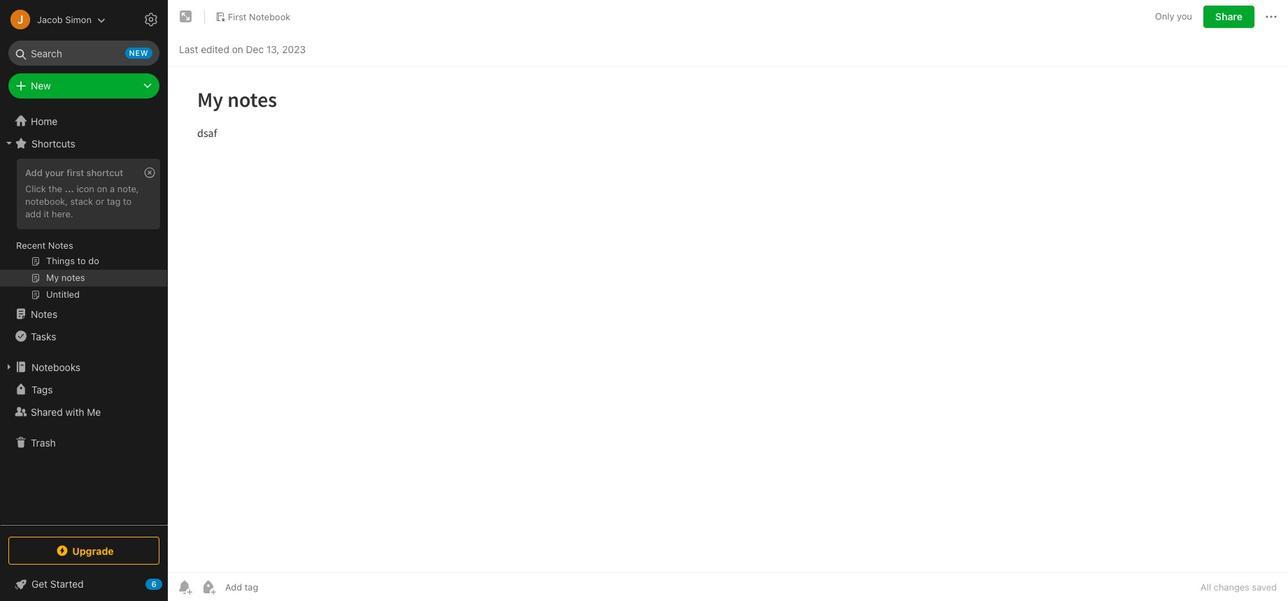 Task type: describe. For each thing, give the bounding box(es) containing it.
notebooks
[[31, 361, 81, 373]]

2023
[[282, 43, 306, 55]]

get started
[[31, 578, 84, 590]]

tags
[[31, 384, 53, 396]]

here.
[[52, 208, 73, 220]]

new
[[31, 80, 51, 92]]

recent
[[16, 240, 46, 251]]

shortcuts
[[31, 137, 75, 149]]

upgrade button
[[8, 537, 159, 565]]

click to collapse image
[[163, 576, 173, 592]]

Search text field
[[18, 41, 150, 66]]

tag
[[107, 196, 121, 207]]

add
[[25, 208, 41, 220]]

tasks
[[31, 330, 56, 342]]

or
[[96, 196, 104, 207]]

with
[[65, 406, 84, 418]]

0 vertical spatial notes
[[48, 240, 73, 251]]

first
[[228, 11, 247, 22]]

note window element
[[168, 0, 1288, 602]]

get
[[31, 578, 48, 590]]

jacob simon
[[37, 14, 92, 25]]

first
[[67, 167, 84, 178]]

shared with me
[[31, 406, 101, 418]]

expand notebooks image
[[3, 362, 15, 373]]

More actions field
[[1263, 6, 1280, 28]]

1 vertical spatial notes
[[31, 308, 58, 320]]

upgrade
[[72, 545, 114, 557]]

icon on a note, notebook, stack or tag to add it here.
[[25, 183, 139, 220]]

notes link
[[0, 303, 167, 325]]

tags button
[[0, 378, 167, 401]]

all
[[1201, 582, 1211, 593]]

shared with me link
[[0, 401, 167, 423]]

dec
[[246, 43, 264, 55]]

Add tag field
[[224, 581, 329, 594]]

me
[[87, 406, 101, 418]]

click the ...
[[25, 183, 74, 194]]

Note Editor text field
[[168, 67, 1288, 573]]

notebook,
[[25, 196, 68, 207]]

add tag image
[[200, 579, 217, 596]]

changes
[[1214, 582, 1250, 593]]

new
[[129, 48, 148, 57]]

notebook
[[249, 11, 291, 22]]

edited
[[201, 43, 229, 55]]

your
[[45, 167, 64, 178]]



Task type: vqa. For each thing, say whether or not it's contained in the screenshot.
Start writing… TEXT FIELD
no



Task type: locate. For each thing, give the bounding box(es) containing it.
notes up tasks
[[31, 308, 58, 320]]

share
[[1216, 10, 1243, 22]]

share button
[[1204, 6, 1255, 28]]

shared
[[31, 406, 63, 418]]

group inside tree
[[0, 155, 167, 308]]

on inside note window element
[[232, 43, 243, 55]]

0 vertical spatial on
[[232, 43, 243, 55]]

Account field
[[0, 6, 106, 34]]

home
[[31, 115, 58, 127]]

home link
[[0, 110, 168, 132]]

it
[[44, 208, 49, 220]]

add your first shortcut
[[25, 167, 123, 178]]

a
[[110, 183, 115, 194]]

group containing add your first shortcut
[[0, 155, 167, 308]]

last edited on dec 13, 2023
[[179, 43, 306, 55]]

stack
[[70, 196, 93, 207]]

tree
[[0, 110, 168, 525]]

to
[[123, 196, 132, 207]]

trash
[[31, 437, 56, 449]]

1 vertical spatial on
[[97, 183, 107, 194]]

only
[[1155, 11, 1175, 22]]

0 horizontal spatial on
[[97, 183, 107, 194]]

shortcuts button
[[0, 132, 167, 155]]

add
[[25, 167, 43, 178]]

all changes saved
[[1201, 582, 1277, 593]]

new button
[[8, 73, 159, 99]]

started
[[50, 578, 84, 590]]

the
[[48, 183, 62, 194]]

click
[[25, 183, 46, 194]]

Help and Learning task checklist field
[[0, 574, 168, 596]]

saved
[[1252, 582, 1277, 593]]

note,
[[117, 183, 139, 194]]

1 horizontal spatial on
[[232, 43, 243, 55]]

tree containing home
[[0, 110, 168, 525]]

on left a
[[97, 183, 107, 194]]

notes
[[48, 240, 73, 251], [31, 308, 58, 320]]

settings image
[[143, 11, 159, 28]]

...
[[65, 183, 74, 194]]

notebooks link
[[0, 356, 167, 378]]

group
[[0, 155, 167, 308]]

only you
[[1155, 11, 1193, 22]]

simon
[[65, 14, 92, 25]]

13,
[[266, 43, 279, 55]]

you
[[1177, 11, 1193, 22]]

first notebook button
[[211, 7, 295, 27]]

more actions image
[[1263, 8, 1280, 25]]

shortcut
[[86, 167, 123, 178]]

notes right recent
[[48, 240, 73, 251]]

new search field
[[18, 41, 152, 66]]

expand note image
[[178, 8, 194, 25]]

on
[[232, 43, 243, 55], [97, 183, 107, 194]]

add a reminder image
[[176, 579, 193, 596]]

on left dec
[[232, 43, 243, 55]]

first notebook
[[228, 11, 291, 22]]

recent notes
[[16, 240, 73, 251]]

on inside icon on a note, notebook, stack or tag to add it here.
[[97, 183, 107, 194]]

jacob
[[37, 14, 63, 25]]

6
[[151, 580, 156, 589]]

icon
[[77, 183, 94, 194]]

last
[[179, 43, 198, 55]]

trash link
[[0, 432, 167, 454]]

tasks button
[[0, 325, 167, 348]]



